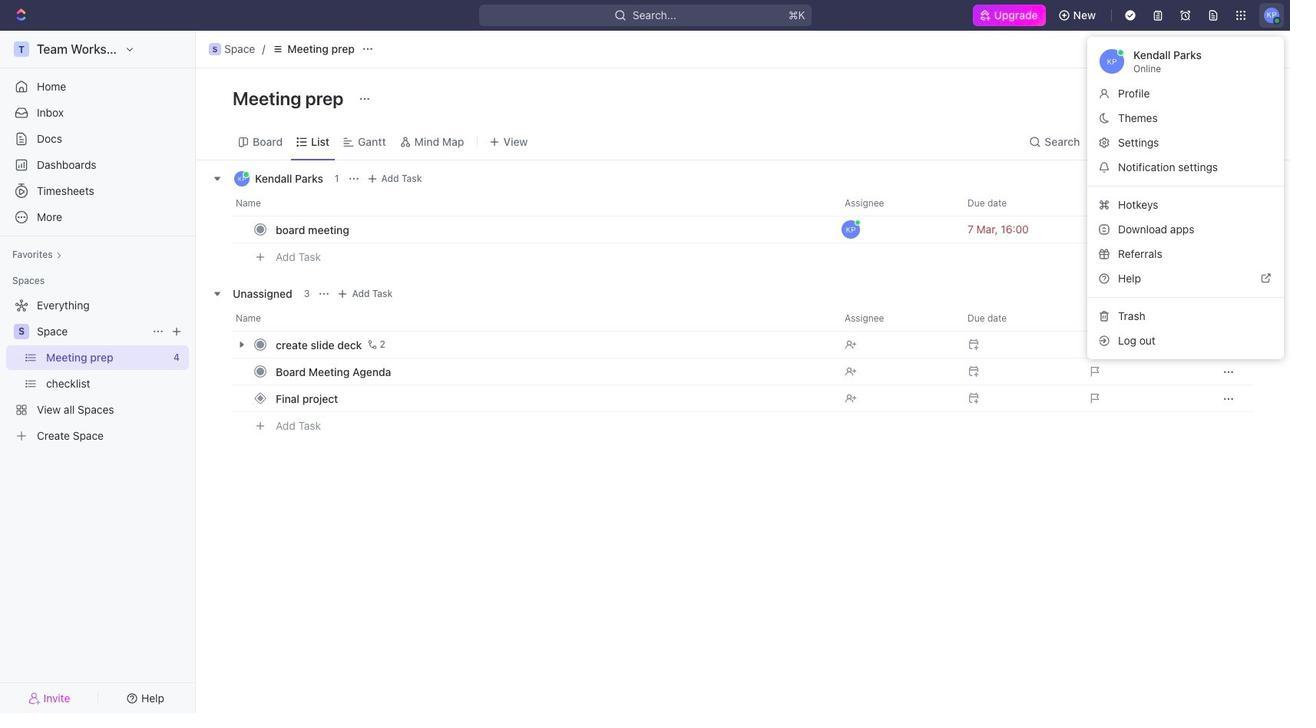 Task type: locate. For each thing, give the bounding box(es) containing it.
0 vertical spatial space, , element
[[209, 43, 221, 55]]

sidebar navigation
[[0, 31, 196, 713]]

space, , element
[[209, 43, 221, 55], [14, 324, 29, 339]]

1 vertical spatial space, , element
[[14, 324, 29, 339]]

0 horizontal spatial space, , element
[[14, 324, 29, 339]]



Task type: describe. For each thing, give the bounding box(es) containing it.
invite user image
[[28, 692, 40, 705]]

space, , element inside sidebar "navigation"
[[14, 324, 29, 339]]

1 horizontal spatial space, , element
[[209, 43, 221, 55]]



Task type: vqa. For each thing, say whether or not it's contained in the screenshot.
bottommost Space, , element
yes



